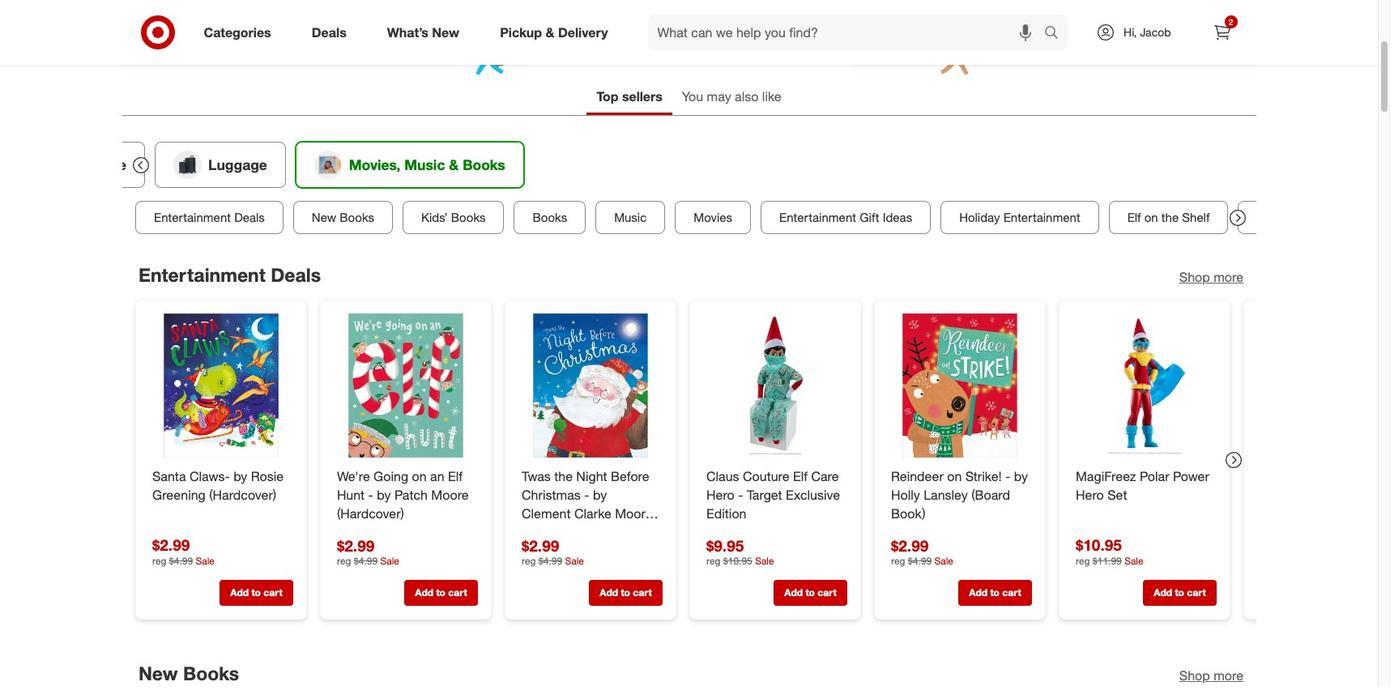 Task type: locate. For each thing, give the bounding box(es) containing it.
4 add from the left
[[784, 587, 803, 599]]

shop more
[[1179, 269, 1244, 285], [1179, 668, 1244, 684]]

entertainment
[[154, 210, 231, 225], [779, 210, 856, 225], [1003, 210, 1080, 225], [138, 263, 265, 286]]

sale down clarke
[[565, 555, 584, 567]]

2 $4.99 from the left
[[354, 555, 377, 567]]

1 horizontal spatial elf
[[793, 468, 808, 484]]

2 horizontal spatial on
[[1144, 210, 1158, 225]]

we're going on an elf hunt - by patch moore (hardcover) image
[[333, 313, 478, 458], [333, 313, 478, 458]]

entertainment down luggage button
[[154, 210, 231, 225]]

by right strike!
[[1014, 468, 1028, 484]]

3 sale from the left
[[380, 555, 399, 567]]

6 add to cart from the left
[[1154, 587, 1206, 599]]

$10.95
[[1076, 535, 1122, 554], [723, 555, 752, 567]]

3 add to cart button from the left
[[589, 580, 663, 606]]

1 vertical spatial $10.95
[[723, 555, 752, 567]]

by left rosie
[[233, 468, 247, 484]]

reg left $11.99
[[1076, 555, 1090, 567]]

add
[[230, 587, 248, 599], [415, 587, 433, 599], [600, 587, 618, 599], [784, 587, 803, 599], [969, 587, 988, 599], [1154, 587, 1172, 599]]

$4.99 down hunt
[[354, 555, 377, 567]]

hunt
[[337, 487, 364, 503]]

add to cart for reindeer on strike! - by holly lansley (board book)
[[969, 587, 1021, 599]]

0 horizontal spatial on
[[412, 468, 426, 484]]

2 shop more from the top
[[1179, 668, 1244, 684]]

1 horizontal spatial new
[[311, 210, 336, 225]]

on
[[1144, 210, 1158, 225], [412, 468, 426, 484], [947, 468, 962, 484]]

0 horizontal spatial new
[[138, 662, 178, 685]]

claus couture elf care hero - target exclusive edition image
[[703, 313, 847, 458], [703, 313, 847, 458]]

0 vertical spatial shop more
[[1179, 269, 1244, 285]]

2 shop more button from the top
[[1179, 667, 1244, 685]]

0 horizontal spatial $2.99 reg $4.99 sale
[[152, 535, 214, 567]]

magifreez polar power hero set image
[[1073, 313, 1217, 458], [1073, 313, 1217, 458]]

elf up exclusive
[[793, 468, 808, 484]]

edition
[[706, 505, 746, 521]]

5 to from the left
[[990, 587, 1000, 599]]

0 vertical spatial set
[[1373, 210, 1391, 225]]

sale down lansley
[[934, 555, 953, 567]]

$4.99 down book) on the right of the page
[[908, 555, 932, 567]]

0 horizontal spatial set
[[1108, 487, 1127, 503]]

by up clarke
[[593, 487, 607, 503]]

$9.95
[[706, 536, 744, 554]]

by down going at the bottom of page
[[377, 487, 391, 503]]

1 shop from the top
[[1179, 269, 1210, 285]]

new books inside button
[[311, 210, 374, 225]]

sale inside the $9.95 reg $10.95 sale
[[755, 555, 774, 567]]

0 vertical spatial &
[[546, 24, 555, 40]]

$2.99 down hunt
[[337, 536, 374, 554]]

(hardcover) down rosie
[[209, 487, 276, 503]]

$4.99 down clement
[[538, 555, 562, 567]]

box
[[1348, 210, 1369, 225]]

an
[[430, 468, 444, 484]]

-
[[1005, 468, 1010, 484], [368, 487, 373, 503], [584, 487, 589, 503], [738, 487, 743, 503]]

4 add to cart from the left
[[784, 587, 836, 599]]

1 vertical spatial set
[[1108, 487, 1127, 503]]

1 vertical spatial the
[[554, 468, 572, 484]]

on inside button
[[1144, 210, 1158, 225]]

reg down greening
[[152, 555, 166, 567]]

2 shop from the top
[[1179, 668, 1210, 684]]

2 horizontal spatial elf
[[1127, 210, 1141, 225]]

add to cart button for magifreez polar power hero set
[[1143, 580, 1217, 606]]

2 vertical spatial (hardcover)
[[522, 524, 589, 540]]

2 sale from the left
[[1125, 555, 1144, 567]]

0 horizontal spatial music
[[404, 156, 445, 173]]

1 cart from the left
[[263, 587, 282, 599]]

reindeer on strike! - by holly lansley (board book) link
[[891, 467, 1029, 523]]

- inside we're going on an elf hunt - by patch moore (hardcover)
[[368, 487, 373, 503]]

(hardcover) for we're
[[337, 505, 404, 521]]

ideas
[[883, 210, 912, 225]]

reg down clement
[[522, 555, 536, 567]]

add to cart button for twas the night before christmas - by clement clarke moore (hardcover)
[[589, 580, 663, 606]]

0 horizontal spatial movies
[[693, 210, 732, 225]]

reg inside the $9.95 reg $10.95 sale
[[706, 555, 720, 567]]

set right box
[[1373, 210, 1391, 225]]

4 to from the left
[[805, 587, 815, 599]]

on left an
[[412, 468, 426, 484]]

2 add from the left
[[415, 587, 433, 599]]

reg down book) on the right of the page
[[891, 555, 905, 567]]

moore
[[431, 487, 469, 503], [615, 505, 652, 521]]

$2.99 for we're going on an elf hunt - by patch moore (hardcover)
[[337, 536, 374, 554]]

shop for new books
[[1179, 668, 1210, 684]]

6 cart from the left
[[1187, 587, 1206, 599]]

1 vertical spatial shop more button
[[1179, 667, 1244, 685]]

1 horizontal spatial the
[[1162, 210, 1179, 225]]

- right strike!
[[1005, 468, 1010, 484]]

1 horizontal spatial on
[[947, 468, 962, 484]]

2 horizontal spatial $2.99 reg $4.99 sale
[[891, 536, 953, 567]]

entertainment deals
[[154, 210, 264, 225], [138, 263, 321, 286]]

luggage
[[208, 156, 267, 173]]

$4.99 inside twas the night before christmas - by clement clarke moore (hardcover) $2.99 reg $4.99 sale
[[538, 555, 562, 567]]

holiday
[[959, 210, 1000, 225]]

clement
[[522, 505, 571, 521]]

2 add to cart from the left
[[415, 587, 467, 599]]

new books button
[[293, 201, 393, 234]]

$4.99 down greening
[[169, 555, 193, 567]]

set down the magifreez
[[1108, 487, 1127, 503]]

6 reg from the left
[[891, 555, 905, 567]]

add to cart
[[230, 587, 282, 599], [415, 587, 467, 599], [600, 587, 652, 599], [784, 587, 836, 599], [969, 587, 1021, 599], [1154, 587, 1206, 599]]

1 vertical spatial shop
[[1179, 668, 1210, 684]]

6 sale from the left
[[934, 555, 953, 567]]

hero down the magifreez
[[1076, 487, 1104, 503]]

entertainment deals down entertainment deals button
[[138, 263, 321, 286]]

2 vertical spatial &
[[1299, 210, 1307, 225]]

sale down target
[[755, 555, 774, 567]]

2 horizontal spatial &
[[1299, 210, 1307, 225]]

0 vertical spatial (hardcover)
[[209, 487, 276, 503]]

1 horizontal spatial movies
[[1257, 210, 1296, 225]]

5 cart from the left
[[1002, 587, 1021, 599]]

4 cart from the left
[[818, 587, 836, 599]]

& for movies
[[1299, 210, 1307, 225]]

movies for movies & books box set
[[1257, 210, 1296, 225]]

entertainment gift ideas
[[779, 210, 912, 225]]

on up lansley
[[947, 468, 962, 484]]

the
[[1162, 210, 1179, 225], [554, 468, 572, 484]]

3 reg from the left
[[337, 555, 351, 567]]

sale for claus couture elf care hero - target exclusive edition
[[755, 555, 774, 567]]

movies & books box set button
[[1238, 201, 1391, 234]]

1 add to cart from the left
[[230, 587, 282, 599]]

twas the night before christmas - by clement clarke moore (hardcover) image
[[518, 313, 663, 458], [518, 313, 663, 458]]

music
[[404, 156, 445, 173], [614, 210, 646, 225]]

books button
[[514, 201, 586, 234]]

elf
[[1127, 210, 1141, 225], [448, 468, 462, 484], [793, 468, 808, 484]]

books inside button
[[532, 210, 567, 225]]

reindeer on strike! - by holly lansley (board book) image
[[888, 313, 1032, 458], [888, 313, 1032, 458]]

& right pickup
[[546, 24, 555, 40]]

1 vertical spatial &
[[449, 156, 459, 173]]

set inside button
[[1373, 210, 1391, 225]]

& left box
[[1299, 210, 1307, 225]]

top sellers
[[597, 88, 663, 105]]

elf inside button
[[1127, 210, 1141, 225]]

(board
[[971, 487, 1010, 503]]

5 add to cart from the left
[[969, 587, 1021, 599]]

elf right an
[[448, 468, 462, 484]]

1 horizontal spatial moore
[[615, 505, 652, 521]]

- up edition
[[738, 487, 743, 503]]

$10.95 up $11.99
[[1076, 535, 1122, 554]]

1 horizontal spatial $2.99 reg $4.99 sale
[[337, 536, 399, 567]]

$2.99 down book) on the right of the page
[[891, 536, 929, 554]]

on inside the reindeer on strike! - by holly lansley (board book)
[[947, 468, 962, 484]]

0 vertical spatial the
[[1162, 210, 1179, 225]]

$2.99 down clement
[[522, 536, 559, 554]]

$2.99 down greening
[[152, 535, 189, 554]]

cart for twas the night before christmas - by clement clarke moore (hardcover)
[[633, 587, 652, 599]]

(hardcover) down clement
[[522, 524, 589, 540]]

set inside magifreez polar power hero set
[[1108, 487, 1127, 503]]

$10.95 inside the $9.95 reg $10.95 sale
[[723, 555, 752, 567]]

$10.95 inside $10.95 reg $11.99 sale
[[1076, 535, 1122, 554]]

5 reg from the left
[[706, 555, 720, 567]]

1 vertical spatial new
[[311, 210, 336, 225]]

twas
[[522, 468, 550, 484]]

$2.99 reg $4.99 sale down hunt
[[337, 536, 399, 567]]

add for twas the night before christmas - by clement clarke moore (hardcover)
[[600, 587, 618, 599]]

sale down we're going on an elf hunt - by patch moore (hardcover)
[[380, 555, 399, 567]]

4 add to cart button from the left
[[774, 580, 847, 606]]

3 cart from the left
[[633, 587, 652, 599]]

to for twas the night before christmas - by clement clarke moore (hardcover)
[[621, 587, 630, 599]]

$2.99 reg $4.99 sale down greening
[[152, 535, 214, 567]]

0 horizontal spatial hero
[[706, 487, 734, 503]]

3 $4.99 from the left
[[538, 555, 562, 567]]

movies
[[693, 210, 732, 225], [1257, 210, 1296, 225]]

sale right $11.99
[[1125, 555, 1144, 567]]

0 horizontal spatial &
[[449, 156, 459, 173]]

add for magifreez polar power hero set
[[1154, 587, 1172, 599]]

new
[[432, 24, 460, 40], [311, 210, 336, 225], [138, 662, 178, 685]]

&
[[546, 24, 555, 40], [449, 156, 459, 173], [1299, 210, 1307, 225]]

holiday entertainment
[[959, 210, 1080, 225]]

deals down luggage
[[234, 210, 264, 225]]

3 to from the left
[[621, 587, 630, 599]]

hero inside claus couture elf care hero - target exclusive edition
[[706, 487, 734, 503]]

claus couture elf care hero - target exclusive edition
[[706, 468, 840, 521]]

add to cart for santa claws- by rosie greening (hardcover)
[[230, 587, 282, 599]]

0 vertical spatial shop more button
[[1179, 268, 1244, 287]]

sale down greening
[[195, 555, 214, 567]]

2 reg from the left
[[1076, 555, 1090, 567]]

2
[[1229, 17, 1234, 27]]

1 vertical spatial moore
[[615, 505, 652, 521]]

1 vertical spatial more
[[1214, 668, 1244, 684]]

1 horizontal spatial $10.95
[[1076, 535, 1122, 554]]

hero down the claus
[[706, 487, 734, 503]]

deals link
[[298, 15, 367, 50]]

4 reg from the left
[[522, 555, 536, 567]]

to for magifreez polar power hero set
[[1175, 587, 1184, 599]]

(hardcover) down hunt
[[337, 505, 404, 521]]

by inside twas the night before christmas - by clement clarke moore (hardcover) $2.99 reg $4.99 sale
[[593, 487, 607, 503]]

1 horizontal spatial hero
[[1076, 487, 1104, 503]]

2 to from the left
[[436, 587, 445, 599]]

0 horizontal spatial new books
[[138, 662, 239, 685]]

holiday entertainment button
[[941, 201, 1099, 234]]

$2.99 reg $4.99 sale for reindeer on strike! - by holly lansley (board book)
[[891, 536, 953, 567]]

cart for claus couture elf care hero - target exclusive edition
[[818, 587, 836, 599]]

deals down the new books button
[[270, 263, 321, 286]]

2 movies from the left
[[1257, 210, 1296, 225]]

new books
[[311, 210, 374, 225], [138, 662, 239, 685]]

santa
[[152, 468, 186, 484]]

on left shelf
[[1144, 210, 1158, 225]]

pickup
[[500, 24, 542, 40]]

2 cart from the left
[[448, 587, 467, 599]]

1 to from the left
[[251, 587, 260, 599]]

1 reg from the left
[[152, 555, 166, 567]]

1 add to cart button from the left
[[219, 580, 293, 606]]

add to cart for claus couture elf care hero - target exclusive edition
[[784, 587, 836, 599]]

& for pickup
[[546, 24, 555, 40]]

deals left what's
[[312, 24, 347, 40]]

1 add from the left
[[230, 587, 248, 599]]

5 add to cart button from the left
[[958, 580, 1032, 606]]

shop more button
[[1179, 268, 1244, 287], [1179, 667, 1244, 685]]

$2.99 reg $4.99 sale for santa claws- by rosie greening (hardcover)
[[152, 535, 214, 567]]

clarke
[[574, 505, 611, 521]]

2 hero from the left
[[1076, 487, 1104, 503]]

set
[[1373, 210, 1391, 225], [1108, 487, 1127, 503]]

4 sale from the left
[[565, 555, 584, 567]]

1 horizontal spatial new books
[[311, 210, 374, 225]]

add to cart button for santa claws- by rosie greening (hardcover)
[[219, 580, 293, 606]]

1 vertical spatial deals
[[234, 210, 264, 225]]

hi, jacob
[[1124, 25, 1171, 39]]

shop
[[1179, 269, 1210, 285], [1179, 668, 1210, 684]]

1 shop more from the top
[[1179, 269, 1244, 285]]

cart for reindeer on strike! - by holly lansley (board book)
[[1002, 587, 1021, 599]]

deals
[[312, 24, 347, 40], [234, 210, 264, 225], [270, 263, 321, 286]]

to for reindeer on strike! - by holly lansley (board book)
[[990, 587, 1000, 599]]

$2.99 inside twas the night before christmas - by clement clarke moore (hardcover) $2.99 reg $4.99 sale
[[522, 536, 559, 554]]

0 vertical spatial more
[[1214, 269, 1244, 285]]

1 vertical spatial music
[[614, 210, 646, 225]]

add to cart for twas the night before christmas - by clement clarke moore (hardcover)
[[600, 587, 652, 599]]

santa claws- by rosie greening (hardcover) image
[[149, 313, 293, 458], [149, 313, 293, 458]]

reg down hunt
[[337, 555, 351, 567]]

1 $4.99 from the left
[[169, 555, 193, 567]]

$2.99 reg $4.99 sale down book) on the right of the page
[[891, 536, 953, 567]]

1 vertical spatial new books
[[138, 662, 239, 685]]

reg for santa claws- by rosie greening (hardcover)
[[152, 555, 166, 567]]

entertainment deals inside button
[[154, 210, 264, 225]]

1 hero from the left
[[706, 487, 734, 503]]

5 add from the left
[[969, 587, 988, 599]]

- inside twas the night before christmas - by clement clarke moore (hardcover) $2.99 reg $4.99 sale
[[584, 487, 589, 503]]

0 horizontal spatial (hardcover)
[[209, 487, 276, 503]]

the left shelf
[[1162, 210, 1179, 225]]

0 vertical spatial shop
[[1179, 269, 1210, 285]]

2 more from the top
[[1214, 668, 1244, 684]]

1 vertical spatial shop more
[[1179, 668, 1244, 684]]

- right hunt
[[368, 487, 373, 503]]

reg down $9.95
[[706, 555, 720, 567]]

0 horizontal spatial $10.95
[[723, 555, 752, 567]]

1 more from the top
[[1214, 269, 1244, 285]]

0 vertical spatial entertainment deals
[[154, 210, 264, 225]]

1 vertical spatial (hardcover)
[[337, 505, 404, 521]]

0 vertical spatial music
[[404, 156, 445, 173]]

entertainment deals down luggage button
[[154, 210, 264, 225]]

reg for claus couture elf care hero - target exclusive edition
[[706, 555, 720, 567]]

sale for we're going on an elf hunt - by patch moore (hardcover)
[[380, 555, 399, 567]]

movies for movies
[[693, 210, 732, 225]]

care
[[811, 468, 839, 484]]

strike!
[[965, 468, 1002, 484]]

elf inside claus couture elf care hero - target exclusive edition
[[793, 468, 808, 484]]

6 to from the left
[[1175, 587, 1184, 599]]

& up kids' books button at left
[[449, 156, 459, 173]]

5 sale from the left
[[755, 555, 774, 567]]

0 horizontal spatial elf
[[448, 468, 462, 484]]

1 shop more button from the top
[[1179, 268, 1244, 287]]

$4.99 for santa claws- by rosie greening (hardcover)
[[169, 555, 193, 567]]

jacob
[[1140, 25, 1171, 39]]

6 add from the left
[[1154, 587, 1172, 599]]

(hardcover) inside twas the night before christmas - by clement clarke moore (hardcover) $2.99 reg $4.99 sale
[[522, 524, 589, 540]]

set for hero
[[1108, 487, 1127, 503]]

1 sale from the left
[[195, 555, 214, 567]]

movies, music & books
[[349, 156, 505, 173]]

sale inside $10.95 reg $11.99 sale
[[1125, 555, 1144, 567]]

the up christmas
[[554, 468, 572, 484]]

0 vertical spatial new books
[[311, 210, 374, 225]]

add to cart button
[[219, 580, 293, 606], [404, 580, 478, 606], [589, 580, 663, 606], [774, 580, 847, 606], [958, 580, 1032, 606], [1143, 580, 1217, 606]]

3 add from the left
[[600, 587, 618, 599]]

shop more for new books
[[1179, 668, 1244, 684]]

6 add to cart button from the left
[[1143, 580, 1217, 606]]

add to cart for we're going on an elf hunt - by patch moore (hardcover)
[[415, 587, 467, 599]]

4 $4.99 from the left
[[908, 555, 932, 567]]

music right books button
[[614, 210, 646, 225]]

2 add to cart button from the left
[[404, 580, 478, 606]]

1 horizontal spatial (hardcover)
[[337, 505, 404, 521]]

night
[[576, 468, 607, 484]]

cart for santa claws- by rosie greening (hardcover)
[[263, 587, 282, 599]]

set for box
[[1373, 210, 1391, 225]]

0 vertical spatial new
[[432, 24, 460, 40]]

0 vertical spatial moore
[[431, 487, 469, 503]]

$2.99
[[152, 535, 189, 554], [337, 536, 374, 554], [522, 536, 559, 554], [891, 536, 929, 554]]

elf left shelf
[[1127, 210, 1141, 225]]

moore inside twas the night before christmas - by clement clarke moore (hardcover) $2.99 reg $4.99 sale
[[615, 505, 652, 521]]

movies, music & books button
[[295, 142, 524, 188]]

$2.99 reg $4.99 sale
[[152, 535, 214, 567], [337, 536, 399, 567], [891, 536, 953, 567]]

add to cart button for claus couture elf care hero - target exclusive edition
[[774, 580, 847, 606]]

1 horizontal spatial set
[[1373, 210, 1391, 225]]

by
[[233, 468, 247, 484], [1014, 468, 1028, 484], [377, 487, 391, 503], [593, 487, 607, 503]]

cart for magifreez polar power hero set
[[1187, 587, 1206, 599]]

on for elf
[[1144, 210, 1158, 225]]

by inside we're going on an elf hunt - by patch moore (hardcover)
[[377, 487, 391, 503]]

3 add to cart from the left
[[600, 587, 652, 599]]

(hardcover) inside we're going on an elf hunt - by patch moore (hardcover)
[[337, 505, 404, 521]]

music right the movies,
[[404, 156, 445, 173]]

$10.95 down $9.95
[[723, 555, 752, 567]]

0 horizontal spatial moore
[[431, 487, 469, 503]]

0 vertical spatial $10.95
[[1076, 535, 1122, 554]]

reg inside $10.95 reg $11.99 sale
[[1076, 555, 1090, 567]]

0 horizontal spatial the
[[554, 468, 572, 484]]

moore down an
[[431, 487, 469, 503]]

music button
[[595, 201, 665, 234]]

rosie
[[251, 468, 283, 484]]

lansley
[[924, 487, 968, 503]]

moore down the 'before'
[[615, 505, 652, 521]]

holly
[[891, 487, 920, 503]]

2 horizontal spatial (hardcover)
[[522, 524, 589, 540]]

1 horizontal spatial &
[[546, 24, 555, 40]]

moore inside we're going on an elf hunt - by patch moore (hardcover)
[[431, 487, 469, 503]]

1 movies from the left
[[693, 210, 732, 225]]

- down night
[[584, 487, 589, 503]]



Task type: describe. For each thing, give the bounding box(es) containing it.
deals inside button
[[234, 210, 264, 225]]

shelf
[[1182, 210, 1210, 225]]

reindeer on strike! - by holly lansley (board book)
[[891, 468, 1028, 521]]

categories link
[[190, 15, 292, 50]]

luggage button
[[154, 142, 286, 188]]

reg for magifreez polar power hero set
[[1076, 555, 1090, 567]]

claws-
[[189, 468, 230, 484]]

moore for patch
[[431, 487, 469, 503]]

before
[[611, 468, 649, 484]]

entertainment deals button
[[135, 201, 283, 234]]

- inside claus couture elf care hero - target exclusive edition
[[738, 487, 743, 503]]

add for we're going on an elf hunt - by patch moore (hardcover)
[[415, 587, 433, 599]]

add to cart button for we're going on an elf hunt - by patch moore (hardcover)
[[404, 580, 478, 606]]

reg inside twas the night before christmas - by clement clarke moore (hardcover) $2.99 reg $4.99 sale
[[522, 555, 536, 567]]

pickup & delivery link
[[486, 15, 629, 50]]

reindeer
[[891, 468, 944, 484]]

to for claus couture elf care hero - target exclusive edition
[[805, 587, 815, 599]]

cart for we're going on an elf hunt - by patch moore (hardcover)
[[448, 587, 467, 599]]

new inside button
[[311, 210, 336, 225]]

add for reindeer on strike! - by holly lansley (board book)
[[969, 587, 988, 599]]

you may also like link
[[673, 81, 791, 115]]

search
[[1037, 26, 1076, 42]]

pickup & delivery
[[500, 24, 608, 40]]

- inside the reindeer on strike! - by holly lansley (board book)
[[1005, 468, 1010, 484]]

home button
[[33, 142, 145, 188]]

twas the night before christmas - by clement clarke moore (hardcover) $2.99 reg $4.99 sale
[[522, 468, 652, 567]]

entertainment left the gift
[[779, 210, 856, 225]]

$11.99
[[1093, 555, 1122, 567]]

we're
[[337, 468, 370, 484]]

2 link
[[1205, 15, 1240, 50]]

movies,
[[349, 156, 400, 173]]

sale inside twas the night before christmas - by clement clarke moore (hardcover) $2.99 reg $4.99 sale
[[565, 555, 584, 567]]

we're going on an elf hunt - by patch moore (hardcover) link
[[337, 467, 474, 523]]

greening
[[152, 487, 205, 503]]

add for santa claws- by rosie greening (hardcover)
[[230, 587, 248, 599]]

going
[[373, 468, 408, 484]]

christmas
[[522, 487, 581, 503]]

entertainment right holiday
[[1003, 210, 1080, 225]]

$9.95 reg $10.95 sale
[[706, 536, 774, 567]]

elf inside we're going on an elf hunt - by patch moore (hardcover)
[[448, 468, 462, 484]]

moore for clarke
[[615, 505, 652, 521]]

twas the night before christmas - by clement clarke moore (hardcover) link
[[522, 467, 659, 540]]

the inside twas the night before christmas - by clement clarke moore (hardcover) $2.99 reg $4.99 sale
[[554, 468, 572, 484]]

add to cart for magifreez polar power hero set
[[1154, 587, 1206, 599]]

categories
[[204, 24, 271, 40]]

magifreez
[[1076, 468, 1136, 484]]

to for santa claws- by rosie greening (hardcover)
[[251, 587, 260, 599]]

$2.99 reg $4.99 sale for we're going on an elf hunt - by patch moore (hardcover)
[[337, 536, 399, 567]]

search button
[[1037, 15, 1076, 53]]

$10.95 reg $11.99 sale
[[1076, 535, 1144, 567]]

shop more for entertainment deals
[[1179, 269, 1244, 285]]

santa claws- by rosie greening (hardcover) link
[[152, 467, 290, 504]]

entertainment down entertainment deals button
[[138, 263, 265, 286]]

more for new books
[[1214, 668, 1244, 684]]

0 vertical spatial deals
[[312, 24, 347, 40]]

add for claus couture elf care hero - target exclusive edition
[[784, 587, 803, 599]]

hi,
[[1124, 25, 1137, 39]]

reg for we're going on an elf hunt - by patch moore (hardcover)
[[337, 555, 351, 567]]

what's
[[387, 24, 429, 40]]

$2.99 for reindeer on strike! - by holly lansley (board book)
[[891, 536, 929, 554]]

1 horizontal spatial music
[[614, 210, 646, 225]]

(hardcover) inside the santa claws- by rosie greening (hardcover)
[[209, 487, 276, 503]]

claus couture elf care hero - target exclusive edition link
[[706, 467, 844, 523]]

target
[[747, 487, 782, 503]]

couture
[[743, 468, 789, 484]]

santa claws- by rosie greening (hardcover)
[[152, 468, 283, 503]]

sale for santa claws- by rosie greening (hardcover)
[[195, 555, 214, 567]]

like
[[762, 88, 782, 105]]

the inside elf on the shelf button
[[1162, 210, 1179, 225]]

elf on the shelf
[[1127, 210, 1210, 225]]

add to cart button for reindeer on strike! - by holly lansley (board book)
[[958, 580, 1032, 606]]

sellers
[[622, 88, 663, 105]]

book)
[[891, 505, 926, 521]]

2 vertical spatial deals
[[270, 263, 321, 286]]

kids' books button
[[402, 201, 504, 234]]

magifreez polar power hero set link
[[1076, 467, 1214, 504]]

sale for magifreez polar power hero set
[[1125, 555, 1144, 567]]

to for we're going on an elf hunt - by patch moore (hardcover)
[[436, 587, 445, 599]]

patch
[[394, 487, 427, 503]]

power
[[1173, 468, 1209, 484]]

shop more button for entertainment deals
[[1179, 268, 1244, 287]]

on inside we're going on an elf hunt - by patch moore (hardcover)
[[412, 468, 426, 484]]

polar
[[1140, 468, 1169, 484]]

may
[[707, 88, 732, 105]]

more for entertainment deals
[[1214, 269, 1244, 285]]

magifreez polar power hero set
[[1076, 468, 1209, 503]]

sale for reindeer on strike! - by holly lansley (board book)
[[934, 555, 953, 567]]

also
[[735, 88, 759, 105]]

$4.99 for reindeer on strike! - by holly lansley (board book)
[[908, 555, 932, 567]]

elf on the shelf button
[[1109, 201, 1228, 234]]

reg for reindeer on strike! - by holly lansley (board book)
[[891, 555, 905, 567]]

1 vertical spatial entertainment deals
[[138, 263, 321, 286]]

by inside the santa claws- by rosie greening (hardcover)
[[233, 468, 247, 484]]

entertainment gift ideas button
[[761, 201, 931, 234]]

hero inside magifreez polar power hero set
[[1076, 487, 1104, 503]]

delivery
[[558, 24, 608, 40]]

shop for entertainment deals
[[1179, 269, 1210, 285]]

gift
[[860, 210, 879, 225]]

2 vertical spatial new
[[138, 662, 178, 685]]

$4.99 for we're going on an elf hunt - by patch moore (hardcover)
[[354, 555, 377, 567]]

movies button
[[675, 201, 751, 234]]

we're going on an elf hunt - by patch moore (hardcover)
[[337, 468, 469, 521]]

shop more button for new books
[[1179, 667, 1244, 685]]

what's new
[[387, 24, 460, 40]]

kids' books
[[421, 210, 485, 225]]

on for reindeer
[[947, 468, 962, 484]]

kids'
[[421, 210, 447, 225]]

What can we help you find? suggestions appear below search field
[[648, 15, 1049, 50]]

2 horizontal spatial new
[[432, 24, 460, 40]]

top sellers link
[[587, 81, 673, 115]]

you
[[682, 88, 704, 105]]

what's new link
[[373, 15, 480, 50]]

top
[[597, 88, 619, 105]]

(hardcover) for twas
[[522, 524, 589, 540]]

$2.99 for santa claws- by rosie greening (hardcover)
[[152, 535, 189, 554]]

you may also like
[[682, 88, 782, 105]]

movies & books box set
[[1257, 210, 1391, 225]]

by inside the reindeer on strike! - by holly lansley (board book)
[[1014, 468, 1028, 484]]

home
[[86, 156, 126, 173]]

exclusive
[[786, 487, 840, 503]]

claus
[[706, 468, 739, 484]]



Task type: vqa. For each thing, say whether or not it's contained in the screenshot.
Shop more
yes



